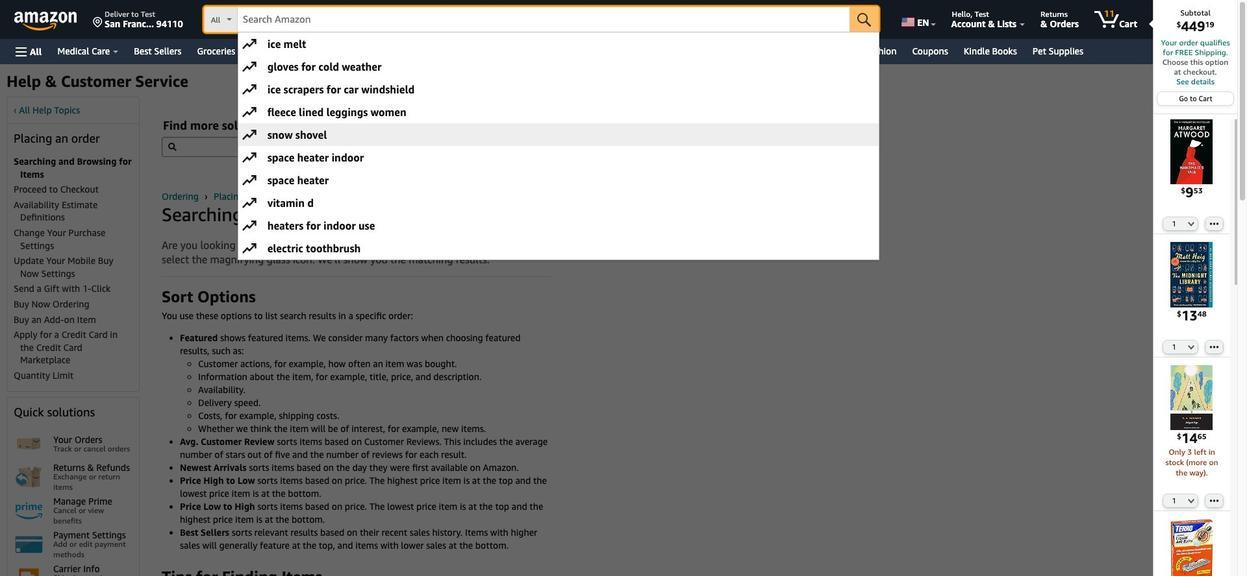 Task type: locate. For each thing, give the bounding box(es) containing it.
None search field
[[162, 137, 551, 157]]

dropdown image up the midnight library: a gma book club pick (a novel) image
[[1188, 222, 1195, 227]]

2 dropdown image from the top
[[1188, 345, 1195, 350]]

navigation navigation
[[0, 0, 1237, 577]]

the handmaid&#39;s tale image
[[1159, 120, 1224, 185]]

dropdown image
[[1188, 222, 1195, 227], [1188, 345, 1195, 350], [1188, 499, 1195, 504]]

dropdown image for the handmaid&#39;s tale image
[[1188, 222, 1195, 227]]

3 dropdown image from the top
[[1188, 499, 1195, 504]]

None search field
[[204, 6, 879, 34]]

dropdown image up malgudi days (penguin classics) image
[[1188, 345, 1195, 350]]

dropdown image up terro t300b liquid ant killer, 12 bait stations image
[[1188, 499, 1195, 504]]

1 vertical spatial dropdown image
[[1188, 345, 1195, 350]]

0 vertical spatial dropdown image
[[1188, 222, 1195, 227]]

1 dropdown image from the top
[[1188, 222, 1195, 227]]

2 vertical spatial dropdown image
[[1188, 499, 1195, 504]]

your orders image
[[14, 429, 44, 459]]

returns & refunds image
[[14, 462, 44, 493]]

None submit
[[850, 6, 879, 32]]

terro t300b liquid ant killer, 12 bait stations image
[[1159, 520, 1224, 577]]

article
[[162, 203, 551, 577]]

amazon image
[[14, 12, 77, 31]]

the midnight library: a gma book club pick (a novel) image
[[1159, 242, 1224, 308]]



Task type: describe. For each thing, give the bounding box(es) containing it.
none submit inside navigation navigation
[[850, 6, 879, 32]]

carrier info image
[[14, 564, 44, 577]]

dropdown image for malgudi days (penguin classics) image
[[1188, 499, 1195, 504]]

search image
[[168, 143, 177, 151]]

payment settings image
[[14, 530, 44, 560]]

Search Amazon text field
[[237, 7, 850, 32]]

dropdown image for the midnight library: a gma book club pick (a novel) image
[[1188, 345, 1195, 350]]

manage prime image
[[14, 496, 44, 527]]

none search field inside navigation navigation
[[204, 6, 879, 34]]

malgudi days (penguin classics) image
[[1159, 365, 1224, 431]]



Task type: vqa. For each thing, say whether or not it's contained in the screenshot.
+
no



